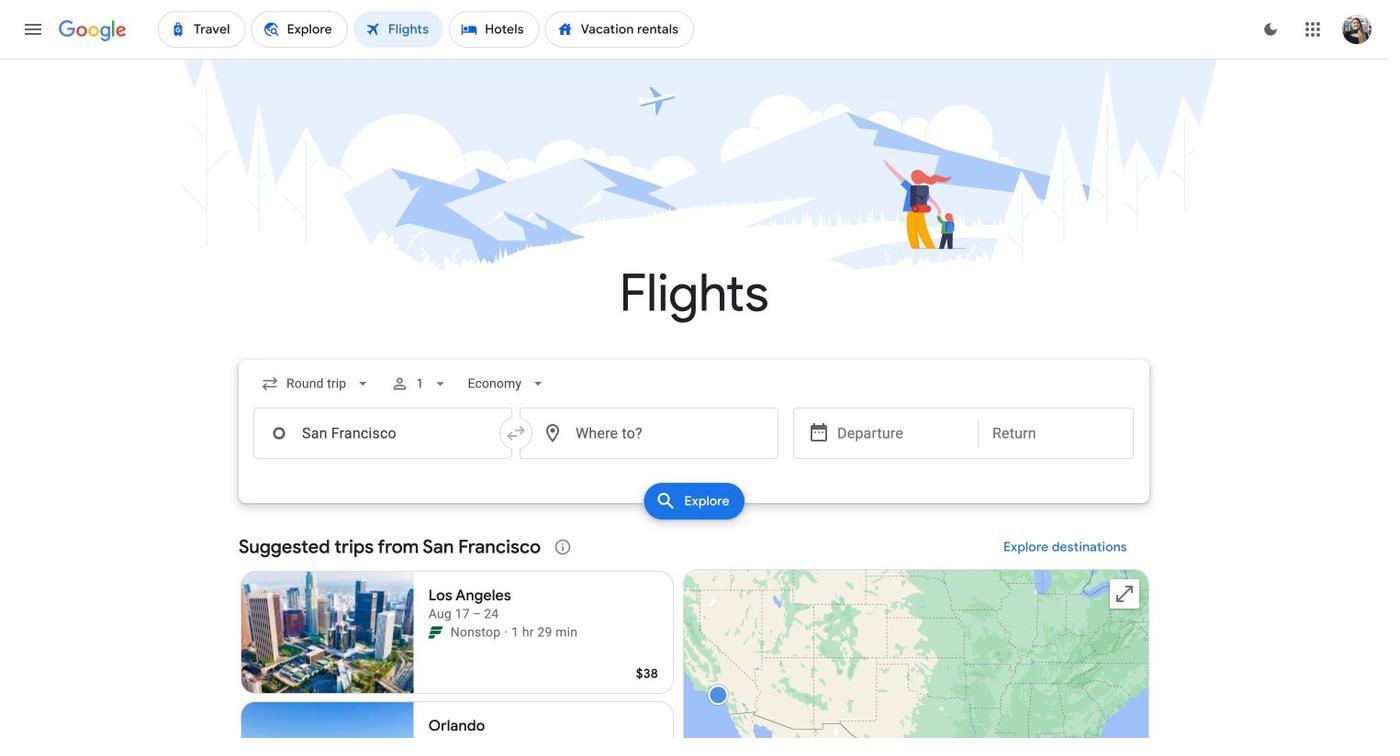 Task type: describe. For each thing, give the bounding box(es) containing it.
main menu image
[[22, 18, 44, 40]]

change appearance image
[[1249, 7, 1293, 51]]

Where from? text field
[[253, 408, 512, 459]]

suggested trips from san francisco region
[[239, 525, 1150, 738]]

38 US dollars text field
[[636, 666, 658, 682]]

Flight search field
[[224, 360, 1164, 525]]



Task type: vqa. For each thing, say whether or not it's contained in the screenshot.
Departure text box
yes



Task type: locate. For each thing, give the bounding box(es) containing it.
None field
[[253, 362, 380, 406], [460, 362, 555, 406], [253, 362, 380, 406], [460, 362, 555, 406]]

Where to?  text field
[[520, 408, 779, 459]]

frontier image
[[429, 625, 443, 640]]

Return text field
[[993, 409, 1119, 458]]

Departure text field
[[838, 409, 964, 458]]

 image
[[504, 624, 508, 642]]



